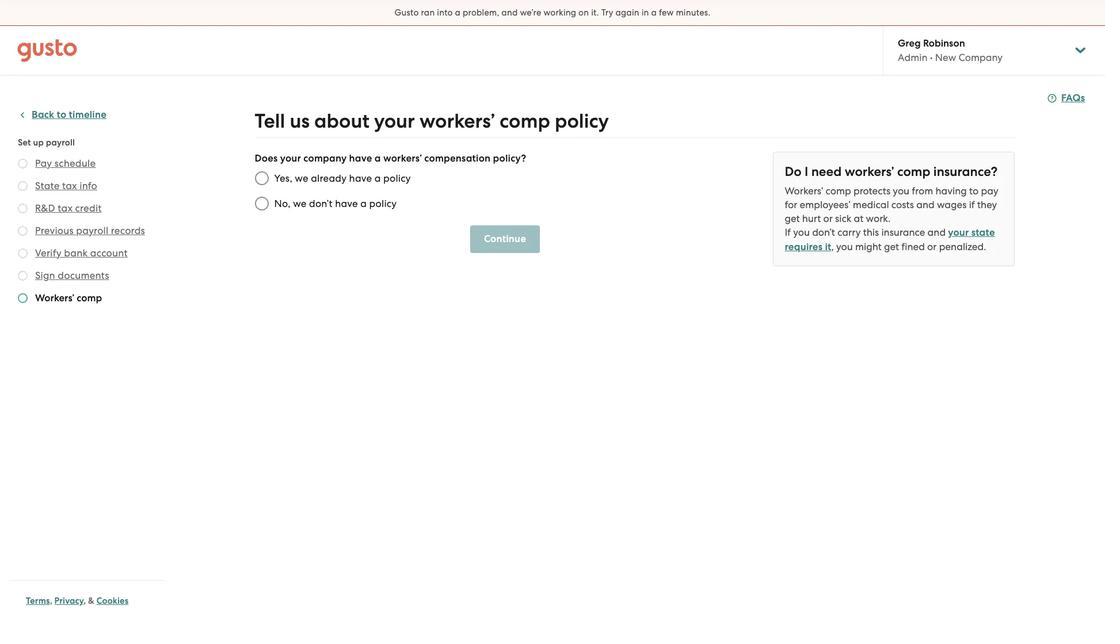 Task type: locate. For each thing, give the bounding box(es) containing it.
state
[[35, 180, 60, 192]]

don't up 'it'
[[812, 227, 835, 238]]

info
[[80, 180, 97, 192]]

1 horizontal spatial or
[[928, 241, 937, 253]]

check image
[[18, 159, 28, 169], [18, 181, 28, 191], [18, 294, 28, 303]]

1 horizontal spatial to
[[970, 185, 979, 197]]

1 vertical spatial your
[[280, 153, 301, 165]]

check image left verify
[[18, 249, 28, 259]]

have
[[349, 153, 372, 165], [349, 173, 372, 184], [335, 198, 358, 210]]

if you don't carry this insurance and
[[785, 227, 946, 238]]

workers' down tell us about your workers' comp policy in the top of the page
[[383, 153, 422, 165]]

1 vertical spatial and
[[917, 199, 935, 211]]

workers' up protects
[[845, 164, 895, 180]]

0 horizontal spatial you
[[793, 227, 810, 238]]

0 horizontal spatial your
[[280, 153, 301, 165]]

already
[[311, 173, 347, 184]]

2 check image from the top
[[18, 226, 28, 236]]

3 check image from the top
[[18, 249, 28, 259]]

your up yes,
[[280, 153, 301, 165]]

1 check image from the top
[[18, 204, 28, 214]]

0 horizontal spatial workers'
[[35, 292, 74, 305]]

your up does your company have a workers' compensation policy?
[[374, 109, 415, 133]]

ran
[[421, 7, 435, 18]]

or inside do i need workers' comp insurance? workers' comp protects you from having to pay for employees' medical costs and wages if they get hurt or sick at work.
[[824, 213, 833, 225]]

need
[[812, 164, 842, 180]]

Yes, we already have a policy radio
[[249, 166, 274, 191]]

1 vertical spatial workers'
[[35, 292, 74, 305]]

2 horizontal spatial your
[[948, 227, 969, 239]]

0 horizontal spatial ,
[[50, 596, 52, 607]]

1 vertical spatial get
[[884, 241, 899, 253]]

a for no, we don't have a policy
[[361, 198, 367, 210]]

state
[[972, 227, 995, 239]]

comp down documents
[[77, 292, 102, 305]]

and down from
[[917, 199, 935, 211]]

don't
[[309, 198, 333, 210], [812, 227, 835, 238]]

don't for carry
[[812, 227, 835, 238]]

4 check image from the top
[[18, 271, 28, 281]]

terms
[[26, 596, 50, 607]]

0 vertical spatial and
[[502, 7, 518, 18]]

workers' down sign
[[35, 292, 74, 305]]

0 vertical spatial we
[[295, 173, 308, 184]]

have right already
[[349, 173, 372, 184]]

us
[[290, 109, 310, 133]]

1 vertical spatial policy
[[383, 173, 411, 184]]

carry
[[838, 227, 861, 238]]

tax right 'r&d'
[[58, 203, 73, 214]]

2 horizontal spatial ,
[[832, 241, 834, 253]]

2 check image from the top
[[18, 181, 28, 191]]

on
[[579, 7, 589, 18]]

0 vertical spatial your
[[374, 109, 415, 133]]

0 horizontal spatial payroll
[[46, 138, 75, 148]]

1 vertical spatial to
[[970, 185, 979, 197]]

previous payroll records
[[35, 225, 145, 237]]

no,
[[274, 198, 291, 210]]

don't down already
[[309, 198, 333, 210]]

tax left info
[[62, 180, 77, 192]]

a
[[455, 7, 461, 18], [651, 7, 657, 18], [375, 153, 381, 165], [375, 173, 381, 184], [361, 198, 367, 210]]

2 vertical spatial have
[[335, 198, 358, 210]]

workers'
[[420, 109, 495, 133], [383, 153, 422, 165], [845, 164, 895, 180]]

cookies
[[97, 596, 129, 607]]

get
[[785, 213, 800, 225], [884, 241, 899, 253]]

0 vertical spatial payroll
[[46, 138, 75, 148]]

1 vertical spatial tax
[[58, 203, 73, 214]]

a down yes, we already have a policy
[[361, 198, 367, 210]]

have down yes, we already have a policy
[[335, 198, 358, 210]]

to up if
[[970, 185, 979, 197]]

new
[[935, 52, 956, 63]]

2 vertical spatial check image
[[18, 294, 28, 303]]

this
[[863, 227, 879, 238]]

0 vertical spatial get
[[785, 213, 800, 225]]

and left the we're
[[502, 7, 518, 18]]

0 vertical spatial tax
[[62, 180, 77, 192]]

workers' inside do i need workers' comp insurance? workers' comp protects you from having to pay for employees' medical costs and wages if they get hurt or sick at work.
[[785, 185, 824, 197]]

tax for info
[[62, 180, 77, 192]]

check image for previous
[[18, 226, 28, 236]]

payroll up the pay schedule button
[[46, 138, 75, 148]]

,
[[832, 241, 834, 253], [50, 596, 52, 607], [84, 596, 86, 607]]

you up costs
[[893, 185, 910, 197]]

insurance?
[[934, 164, 998, 180]]

or right fined
[[928, 241, 937, 253]]

state tax info
[[35, 180, 97, 192]]

get inside do i need workers' comp insurance? workers' comp protects you from having to pay for employees' medical costs and wages if they get hurt or sick at work.
[[785, 213, 800, 225]]

does
[[255, 153, 278, 165]]

or
[[824, 213, 833, 225], [928, 241, 937, 253]]

at
[[854, 213, 864, 225]]

No, we don't have a policy radio
[[249, 191, 274, 216]]

1 vertical spatial we
[[293, 198, 307, 210]]

1 horizontal spatial you
[[837, 241, 853, 253]]

a down does your company have a workers' compensation policy?
[[375, 173, 381, 184]]

we right yes,
[[295, 173, 308, 184]]

0 vertical spatial don't
[[309, 198, 333, 210]]

pay schedule button
[[35, 157, 96, 170]]

have for don't
[[335, 198, 358, 210]]

0 vertical spatial workers'
[[785, 185, 824, 197]]

privacy link
[[54, 596, 84, 607]]

0 horizontal spatial to
[[57, 109, 66, 121]]

2 vertical spatial your
[[948, 227, 969, 239]]

a up yes, we already have a policy
[[375, 153, 381, 165]]

&
[[88, 596, 94, 607]]

2 horizontal spatial you
[[893, 185, 910, 197]]

tax
[[62, 180, 77, 192], [58, 203, 73, 214]]

1 check image from the top
[[18, 159, 28, 169]]

tell
[[255, 109, 285, 133]]

try
[[601, 7, 613, 18]]

we for already
[[295, 173, 308, 184]]

have up yes, we already have a policy
[[349, 153, 372, 165]]

check image
[[18, 204, 28, 214], [18, 226, 28, 236], [18, 249, 28, 259], [18, 271, 28, 281]]

terms link
[[26, 596, 50, 607]]

to inside button
[[57, 109, 66, 121]]

faqs button
[[1048, 92, 1085, 105]]

you right if
[[793, 227, 810, 238]]

fined
[[902, 241, 925, 253]]

workers'
[[785, 185, 824, 197], [35, 292, 74, 305]]

, left privacy link
[[50, 596, 52, 607]]

0 horizontal spatial get
[[785, 213, 800, 225]]

to right back
[[57, 109, 66, 121]]

1 horizontal spatial payroll
[[76, 225, 108, 237]]

you
[[893, 185, 910, 197], [793, 227, 810, 238], [837, 241, 853, 253]]

might
[[856, 241, 882, 253]]

check image left sign
[[18, 271, 28, 281]]

policy
[[555, 109, 609, 133], [383, 173, 411, 184], [369, 198, 397, 210]]

employees'
[[800, 199, 851, 211]]

0 vertical spatial have
[[349, 153, 372, 165]]

we're
[[520, 7, 542, 18]]

get down for
[[785, 213, 800, 225]]

working
[[544, 7, 576, 18]]

check image left pay
[[18, 159, 28, 169]]

we right no,
[[293, 198, 307, 210]]

back to timeline
[[32, 109, 107, 121]]

payroll down credit
[[76, 225, 108, 237]]

1 vertical spatial you
[[793, 227, 810, 238]]

1 vertical spatial payroll
[[76, 225, 108, 237]]

1 horizontal spatial don't
[[812, 227, 835, 238]]

0 vertical spatial to
[[57, 109, 66, 121]]

comp inside list
[[77, 292, 102, 305]]

2 vertical spatial and
[[928, 227, 946, 238]]

comp
[[500, 109, 550, 133], [898, 164, 931, 180], [826, 185, 851, 197], [77, 292, 102, 305]]

workers' up for
[[785, 185, 824, 197]]

check image left 'r&d'
[[18, 204, 28, 214]]

state tax info button
[[35, 179, 97, 193]]

2 vertical spatial policy
[[369, 198, 397, 210]]

get down 'insurance' in the right top of the page
[[884, 241, 899, 253]]

1 vertical spatial have
[[349, 173, 372, 184]]

policy for no, we don't have a policy
[[369, 198, 397, 210]]

0 horizontal spatial don't
[[309, 198, 333, 210]]

sign documents
[[35, 270, 109, 282]]

from
[[912, 185, 933, 197]]

compensation
[[424, 153, 491, 165]]

we
[[295, 173, 308, 184], [293, 198, 307, 210]]

and
[[502, 7, 518, 18], [917, 199, 935, 211], [928, 227, 946, 238]]

don't for have
[[309, 198, 333, 210]]

, right requires
[[832, 241, 834, 253]]

you down carry
[[837, 241, 853, 253]]

check image left state
[[18, 181, 28, 191]]

2 vertical spatial you
[[837, 241, 853, 253]]

a for yes, we already have a policy
[[375, 173, 381, 184]]

0 vertical spatial check image
[[18, 159, 28, 169]]

and up penalized.
[[928, 227, 946, 238]]

workers' comp list
[[18, 157, 159, 308]]

workers' comp
[[35, 292, 102, 305]]

, left &
[[84, 596, 86, 607]]

check image left workers' comp
[[18, 294, 28, 303]]

and inside do i need workers' comp insurance? workers' comp protects you from having to pay for employees' medical costs and wages if they get hurt or sick at work.
[[917, 199, 935, 211]]

policy?
[[493, 153, 526, 165]]

bank
[[64, 248, 88, 259]]

1 vertical spatial check image
[[18, 181, 28, 191]]

1 vertical spatial don't
[[812, 227, 835, 238]]

tell us about your workers' comp policy
[[255, 109, 609, 133]]

0 horizontal spatial or
[[824, 213, 833, 225]]

or down employees'
[[824, 213, 833, 225]]

greg robinson admin • new company
[[898, 37, 1003, 63]]

previous
[[35, 225, 74, 237]]

1 horizontal spatial workers'
[[785, 185, 824, 197]]

0 vertical spatial or
[[824, 213, 833, 225]]

your up penalized.
[[948, 227, 969, 239]]

account
[[90, 248, 128, 259]]

0 vertical spatial you
[[893, 185, 910, 197]]

timeline
[[69, 109, 107, 121]]

check image for verify
[[18, 249, 28, 259]]

check image left previous
[[18, 226, 28, 236]]



Task type: vqa. For each thing, say whether or not it's contained in the screenshot.
leftmost All apps
no



Task type: describe. For each thing, give the bounding box(es) containing it.
your state requires it
[[785, 227, 995, 253]]

penalized.
[[939, 241, 987, 253]]

minutes.
[[676, 7, 711, 18]]

into
[[437, 7, 453, 18]]

have for already
[[349, 173, 372, 184]]

1 horizontal spatial get
[[884, 241, 899, 253]]

workers' inside workers' comp list
[[35, 292, 74, 305]]

policy for yes, we already have a policy
[[383, 173, 411, 184]]

do
[[785, 164, 802, 180]]

hurt
[[802, 213, 821, 225]]

verify
[[35, 248, 62, 259]]

workers' up compensation
[[420, 109, 495, 133]]

have for company
[[349, 153, 372, 165]]

check image for r&d
[[18, 204, 28, 214]]

•
[[930, 52, 933, 63]]

does your company have a workers' compensation policy?
[[255, 153, 526, 165]]

robinson
[[923, 37, 965, 50]]

yes, we already have a policy
[[274, 173, 411, 184]]

they
[[978, 199, 997, 211]]

check image for state
[[18, 181, 28, 191]]

problem,
[[463, 7, 499, 18]]

sign
[[35, 270, 55, 282]]

tax for credit
[[58, 203, 73, 214]]

1 horizontal spatial ,
[[84, 596, 86, 607]]

do i need workers' comp insurance? workers' comp protects you from having to pay for employees' medical costs and wages if they get hurt or sick at work.
[[785, 164, 999, 225]]

comp up employees'
[[826, 185, 851, 197]]

yes,
[[274, 173, 292, 184]]

set
[[18, 138, 31, 148]]

credit
[[75, 203, 102, 214]]

gusto ran into a problem, and we're working on it. try again in a few minutes.
[[395, 7, 711, 18]]

comp up policy?
[[500, 109, 550, 133]]

back to timeline button
[[18, 108, 107, 122]]

no, we don't have a policy
[[274, 198, 397, 210]]

wages
[[937, 199, 967, 211]]

documents
[[58, 270, 109, 282]]

pay schedule
[[35, 158, 96, 169]]

we for don't
[[293, 198, 307, 210]]

1 vertical spatial or
[[928, 241, 937, 253]]

again
[[616, 7, 640, 18]]

r&d tax credit button
[[35, 202, 102, 215]]

home image
[[17, 39, 77, 62]]

company
[[959, 52, 1003, 63]]

your inside the your state requires it
[[948, 227, 969, 239]]

records
[[111, 225, 145, 237]]

verify bank account button
[[35, 246, 128, 260]]

check image for sign
[[18, 271, 28, 281]]

you for if you don't carry this insurance and
[[793, 227, 810, 238]]

faqs
[[1062, 92, 1085, 104]]

requires
[[785, 241, 823, 253]]

greg
[[898, 37, 921, 50]]

if
[[969, 199, 975, 211]]

few
[[659, 7, 674, 18]]

pay
[[981, 185, 999, 197]]

gusto
[[395, 7, 419, 18]]

cookies button
[[97, 595, 129, 609]]

sick
[[835, 213, 852, 225]]

a for does your company have a workers' compensation policy?
[[375, 153, 381, 165]]

protects
[[854, 185, 891, 197]]

a right in
[[651, 7, 657, 18]]

r&d
[[35, 203, 55, 214]]

it.
[[591, 7, 599, 18]]

up
[[33, 138, 44, 148]]

0 vertical spatial policy
[[555, 109, 609, 133]]

a right 'into' at the top left of page
[[455, 7, 461, 18]]

costs
[[892, 199, 914, 211]]

you inside do i need workers' comp insurance? workers' comp protects you from having to pay for employees' medical costs and wages if they get hurt or sick at work.
[[893, 185, 910, 197]]

verify bank account
[[35, 248, 128, 259]]

your state requires it link
[[785, 227, 995, 253]]

payroll inside button
[[76, 225, 108, 237]]

having
[[936, 185, 967, 197]]

it
[[825, 241, 832, 253]]

medical
[[853, 199, 889, 211]]

if
[[785, 227, 791, 238]]

you for , you might get fined or penalized.
[[837, 241, 853, 253]]

back
[[32, 109, 54, 121]]

comp up from
[[898, 164, 931, 180]]

company
[[304, 153, 347, 165]]

schedule
[[55, 158, 96, 169]]

sign documents button
[[35, 269, 109, 283]]

3 check image from the top
[[18, 294, 28, 303]]

1 horizontal spatial your
[[374, 109, 415, 133]]

, you might get fined or penalized.
[[832, 241, 987, 253]]

previous payroll records button
[[35, 224, 145, 238]]

workers' inside do i need workers' comp insurance? workers' comp protects you from having to pay for employees' medical costs and wages if they get hurt or sick at work.
[[845, 164, 895, 180]]

r&d tax credit
[[35, 203, 102, 214]]

i
[[805, 164, 809, 180]]

to inside do i need workers' comp insurance? workers' comp protects you from having to pay for employees' medical costs and wages if they get hurt or sick at work.
[[970, 185, 979, 197]]

insurance
[[882, 227, 925, 238]]

terms , privacy , & cookies
[[26, 596, 129, 607]]

admin
[[898, 52, 928, 63]]

privacy
[[54, 596, 84, 607]]

check image for pay
[[18, 159, 28, 169]]

pay
[[35, 158, 52, 169]]



